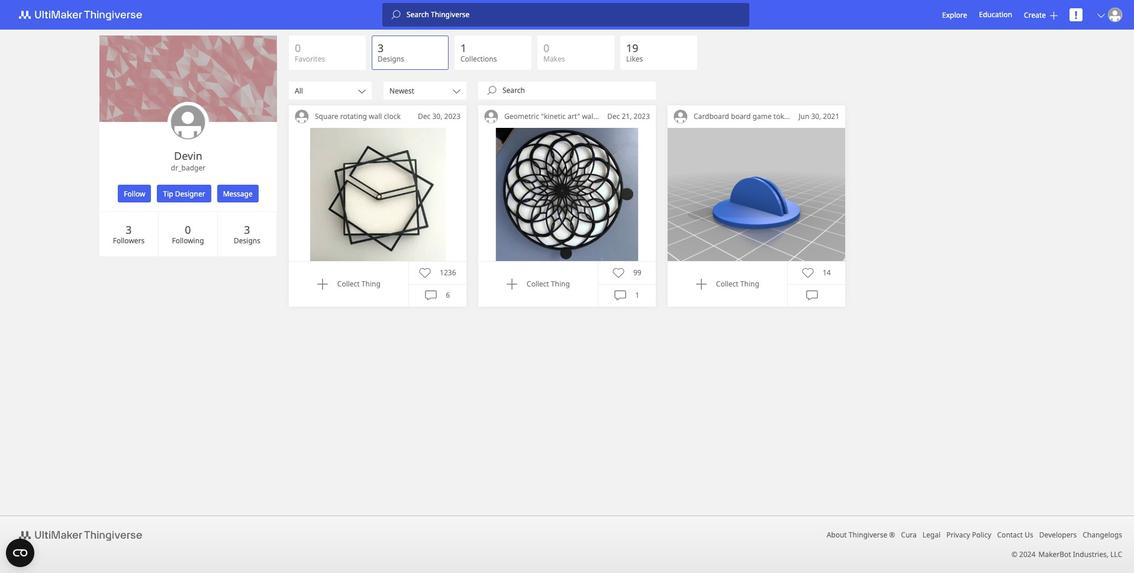 Task type: locate. For each thing, give the bounding box(es) containing it.
comment image down 99 link
[[615, 290, 627, 302]]

0 horizontal spatial 3 designs
[[234, 222, 261, 245]]

thing card image
[[289, 128, 467, 261], [478, 128, 656, 261], [668, 128, 846, 261]]

avatar image down search control image
[[484, 110, 499, 124]]

2 horizontal spatial 0
[[544, 41, 550, 55]]

0 inside 0 favorites
[[295, 41, 301, 55]]

2 horizontal spatial collect thing
[[716, 279, 760, 289]]

0 vertical spatial 1
[[461, 41, 467, 55]]

avatar image
[[1108, 8, 1123, 22], [171, 105, 206, 140], [295, 110, 309, 124], [484, 110, 499, 124], [674, 110, 688, 124]]

1 vertical spatial designs
[[234, 235, 261, 245]]

wall
[[369, 111, 382, 121], [582, 111, 595, 121]]

1 horizontal spatial collect thing link
[[506, 278, 570, 290]]

1 collect thing link from the left
[[317, 278, 381, 290]]

3 thing card image from the left
[[668, 128, 846, 261]]

2 2023 from the left
[[634, 111, 650, 121]]

0 horizontal spatial dec
[[418, 111, 431, 121]]

1 thing card image from the left
[[289, 128, 467, 261]]

1 like image from the left
[[613, 267, 625, 279]]

avatar image for geometric "kinetic art" wall clock
[[484, 110, 499, 124]]

message link
[[214, 185, 262, 203]]

comment image
[[615, 290, 627, 302], [806, 290, 818, 302]]

designs
[[378, 54, 404, 64], [234, 235, 261, 245]]

tip designer
[[163, 189, 205, 199]]

wall right art"
[[582, 111, 595, 121]]

makerbot
[[1039, 550, 1072, 560]]

add to collection image
[[317, 278, 329, 290], [506, 278, 518, 290], [696, 278, 707, 290]]

clock down the newest
[[384, 111, 401, 121]]

0 following
[[172, 222, 204, 245]]

1 horizontal spatial thing
[[551, 279, 570, 289]]

0 inside 0 makes
[[544, 41, 550, 55]]

changelogs link
[[1083, 530, 1123, 540]]

thingiverse
[[849, 530, 888, 540]]

1 add to collection image from the left
[[317, 278, 329, 290]]

2 collect thing from the left
[[527, 279, 570, 289]]

geometric "kinetic art" wall clock
[[505, 111, 614, 121]]

2023
[[444, 111, 461, 121], [634, 111, 650, 121]]

dec down newest button
[[418, 111, 431, 121]]

0 horizontal spatial designs
[[234, 235, 261, 245]]

search control image
[[391, 10, 401, 20]]

collect thing link
[[317, 278, 381, 290], [506, 278, 570, 290], [696, 278, 760, 290]]

all
[[295, 86, 303, 96]]

2 add to collection image from the left
[[506, 278, 518, 290]]

cover image
[[99, 36, 277, 122]]

us
[[1025, 530, 1034, 540]]

2 30, from the left
[[812, 111, 822, 121]]

newest
[[390, 86, 414, 96]]

1 horizontal spatial comment image
[[806, 290, 818, 302]]

1 dec from the left
[[418, 111, 431, 121]]

like image left the 99
[[613, 267, 625, 279]]

2023 right 21,
[[634, 111, 650, 121]]

2 thing card image from the left
[[478, 128, 656, 261]]

1 vertical spatial 1
[[636, 290, 640, 300]]

thing for 1
[[551, 279, 570, 289]]

like image for 14
[[802, 267, 814, 279]]

2024
[[1020, 550, 1036, 560]]

1 thing from the left
[[362, 279, 381, 289]]

0 horizontal spatial clock
[[384, 111, 401, 121]]

1 horizontal spatial add to collection image
[[506, 278, 518, 290]]

geometric
[[505, 111, 539, 121]]

like image
[[613, 267, 625, 279], [802, 267, 814, 279]]

add to collection image for 1
[[506, 278, 518, 290]]

19 likes
[[626, 41, 643, 64]]

1 horizontal spatial collect thing
[[527, 279, 570, 289]]

avatar image for cardboard board game token holder
[[674, 110, 688, 124]]

thing for 6
[[362, 279, 381, 289]]

devin link
[[174, 149, 202, 163]]

0 horizontal spatial collect thing
[[337, 279, 381, 289]]

1 horizontal spatial thing card image
[[478, 128, 656, 261]]

avatar image left "square"
[[295, 110, 309, 124]]

collect thing
[[337, 279, 381, 289], [527, 279, 570, 289], [716, 279, 760, 289]]

30,
[[433, 111, 443, 121], [812, 111, 822, 121]]

designs down message link
[[234, 235, 261, 245]]

0 vertical spatial designs
[[378, 54, 404, 64]]

llc
[[1111, 550, 1123, 560]]

0 horizontal spatial add to collection image
[[317, 278, 329, 290]]

clock
[[384, 111, 401, 121], [597, 111, 614, 121]]

0 horizontal spatial comment image
[[615, 290, 627, 302]]

30, down newest button
[[433, 111, 443, 121]]

comment image down the "14" link
[[806, 290, 818, 302]]

1 horizontal spatial 2023
[[634, 111, 650, 121]]

0 down designer
[[185, 222, 191, 237]]

0 horizontal spatial 30,
[[433, 111, 443, 121]]

1 comment image from the left
[[615, 290, 627, 302]]

add to collection image for 6
[[317, 278, 329, 290]]

makerbot logo image
[[12, 8, 156, 22]]

0 down search thingiverse text field
[[544, 41, 550, 55]]

1 horizontal spatial 30,
[[812, 111, 822, 121]]

©
[[1012, 550, 1018, 560]]

0 horizontal spatial 3
[[126, 222, 132, 237]]

1 horizontal spatial collect
[[527, 279, 549, 289]]

designer
[[175, 189, 205, 199]]

0 up the all
[[295, 41, 301, 55]]

game
[[753, 111, 772, 121]]

1 horizontal spatial 1
[[636, 290, 640, 300]]

clock left 21,
[[597, 111, 614, 121]]

0 horizontal spatial thing card image
[[289, 128, 467, 261]]

1 horizontal spatial designs
[[378, 54, 404, 64]]

1 horizontal spatial wall
[[582, 111, 595, 121]]

0
[[295, 41, 301, 55], [544, 41, 550, 55], [185, 222, 191, 237]]

dr_badger link
[[99, 163, 277, 173]]

1 up newest button
[[461, 41, 467, 55]]

square
[[315, 111, 338, 121]]

2 horizontal spatial thing card image
[[668, 128, 846, 261]]

create button
[[1024, 10, 1058, 20]]

logo image
[[12, 528, 156, 542]]

2 collect thing link from the left
[[506, 278, 570, 290]]

2 thing from the left
[[551, 279, 570, 289]]

create
[[1024, 10, 1046, 20]]

0 makes
[[544, 41, 565, 64]]

1 wall from the left
[[369, 111, 382, 121]]

avatar image left 'cardboard'
[[674, 110, 688, 124]]

1 collect from the left
[[337, 279, 360, 289]]

1 30, from the left
[[433, 111, 443, 121]]

dec left 21,
[[608, 111, 620, 121]]

3 collect thing from the left
[[716, 279, 760, 289]]

0 horizontal spatial 1
[[461, 41, 467, 55]]

3 designs down message link
[[234, 222, 261, 245]]

2 comment image from the left
[[806, 290, 818, 302]]

2 collect from the left
[[527, 279, 549, 289]]

1 horizontal spatial clock
[[597, 111, 614, 121]]

wall right rotating
[[369, 111, 382, 121]]

1 for 1
[[636, 290, 640, 300]]

1236
[[440, 268, 456, 278]]

3 designs down search control icon
[[378, 41, 404, 64]]

2 horizontal spatial add to collection image
[[696, 278, 707, 290]]

0 horizontal spatial collect
[[337, 279, 360, 289]]

0 horizontal spatial 2023
[[444, 111, 461, 121]]

policy
[[972, 530, 992, 540]]

2 like image from the left
[[802, 267, 814, 279]]

3 designs
[[378, 41, 404, 64], [234, 222, 261, 245]]

tip
[[163, 189, 173, 199]]

3 add to collection image from the left
[[696, 278, 707, 290]]

1 horizontal spatial like image
[[802, 267, 814, 279]]

2 horizontal spatial collect
[[716, 279, 739, 289]]

makerbot industries, llc link
[[1039, 550, 1123, 560]]

3
[[378, 41, 384, 55], [126, 222, 132, 237], [244, 222, 250, 237]]

token
[[774, 111, 793, 121]]

comment image for 14
[[806, 290, 818, 302]]

cura
[[901, 530, 917, 540]]

0 horizontal spatial 0
[[185, 222, 191, 237]]

privacy policy link
[[947, 530, 992, 540]]

legal
[[923, 530, 941, 540]]

2 dec from the left
[[608, 111, 620, 121]]

cardboard
[[694, 111, 729, 121]]

like image left the 14
[[802, 267, 814, 279]]

30, for 2023
[[433, 111, 443, 121]]

14
[[823, 268, 831, 278]]

2023 down newest button
[[444, 111, 461, 121]]

1 down the 99
[[636, 290, 640, 300]]

art"
[[568, 111, 580, 121]]

0 horizontal spatial thing
[[362, 279, 381, 289]]

rotating
[[340, 111, 367, 121]]

collect for 1
[[527, 279, 549, 289]]

30, right jun
[[812, 111, 822, 121]]

all button
[[289, 82, 372, 99]]

privacy
[[947, 530, 971, 540]]

0 inside 0 following
[[185, 222, 191, 237]]

2 horizontal spatial thing
[[741, 279, 760, 289]]

2 horizontal spatial collect thing link
[[696, 278, 760, 290]]

plusicon image
[[1050, 12, 1058, 19]]

1 link
[[615, 290, 640, 302]]

1 inside 1 collections
[[461, 41, 467, 55]]

1
[[461, 41, 467, 55], [636, 290, 640, 300]]

1 horizontal spatial 0
[[295, 41, 301, 55]]

collect thing link for 1
[[506, 278, 570, 290]]

jun 30, 2021
[[799, 111, 840, 121]]

thing
[[362, 279, 381, 289], [551, 279, 570, 289], [741, 279, 760, 289]]

1 horizontal spatial dec
[[608, 111, 620, 121]]

1 collect thing from the left
[[337, 279, 381, 289]]

1 horizontal spatial 3 designs
[[378, 41, 404, 64]]

1 2023 from the left
[[444, 111, 461, 121]]

designs up the newest
[[378, 54, 404, 64]]

0 horizontal spatial collect thing link
[[317, 278, 381, 290]]

0 horizontal spatial like image
[[613, 267, 625, 279]]

0 horizontal spatial wall
[[369, 111, 382, 121]]



Task type: vqa. For each thing, say whether or not it's contained in the screenshot.


Task type: describe. For each thing, give the bounding box(es) containing it.
1 collections
[[461, 41, 497, 64]]

!
[[1075, 8, 1078, 22]]

explore
[[943, 10, 968, 20]]

2021
[[823, 111, 840, 121]]

2 clock from the left
[[597, 111, 614, 121]]

comment image for 99
[[615, 290, 627, 302]]

1 vertical spatial 3 designs
[[234, 222, 261, 245]]

thing card image for game
[[668, 128, 846, 261]]

2 wall from the left
[[582, 111, 595, 121]]

holder
[[795, 111, 817, 121]]

! link
[[1070, 8, 1083, 22]]

avatar image for square rotating wall clock
[[295, 110, 309, 124]]

contact
[[998, 530, 1023, 540]]

0 for 0 makes
[[544, 41, 550, 55]]

about thingiverse ® cura legal privacy policy contact us developers changelogs
[[827, 530, 1123, 540]]

thing card image for art"
[[478, 128, 656, 261]]

about thingiverse ® link
[[827, 530, 896, 540]]

collect thing for 1
[[527, 279, 570, 289]]

cura link
[[901, 530, 917, 540]]

3 thing from the left
[[741, 279, 760, 289]]

education
[[979, 9, 1013, 20]]

0 favorites
[[295, 41, 325, 64]]

19
[[626, 41, 639, 55]]

2023 for dec 30, 2023
[[444, 111, 461, 121]]

99 link
[[613, 267, 642, 279]]

following
[[172, 235, 204, 245]]

tip designer button
[[157, 185, 211, 203]]

6
[[446, 290, 450, 300]]

dec 30, 2023
[[418, 111, 461, 121]]

message
[[223, 189, 253, 199]]

explore button
[[943, 10, 968, 20]]

education link
[[979, 8, 1013, 21]]

like image for 99
[[613, 267, 625, 279]]

3 collect from the left
[[716, 279, 739, 289]]

devin
[[174, 149, 202, 163]]

board
[[731, 111, 751, 121]]

Search text field
[[497, 86, 656, 95]]

dec for dec 30, 2023
[[418, 111, 431, 121]]

dec for dec 21, 2023
[[608, 111, 620, 121]]

®
[[890, 530, 896, 540]]

developers link
[[1040, 530, 1077, 540]]

avatar image up devin
[[171, 105, 206, 140]]

contact us link
[[998, 530, 1034, 540]]

about
[[827, 530, 847, 540]]

likes
[[626, 54, 643, 64]]

developers
[[1040, 530, 1077, 540]]

cardboard board game token holder
[[694, 111, 817, 121]]

message button
[[217, 185, 259, 203]]

1 for 1 collections
[[461, 41, 467, 55]]

changelogs
[[1083, 530, 1123, 540]]

3 followers
[[113, 222, 145, 245]]

0 for 0 favorites
[[295, 41, 301, 55]]

follow
[[124, 189, 145, 199]]

square rotating wall clock
[[315, 111, 401, 121]]

3 collect thing link from the left
[[696, 278, 760, 290]]

3 inside 3 followers
[[126, 222, 132, 237]]

collections
[[461, 54, 497, 64]]

30, for 2021
[[812, 111, 822, 121]]

0 for 0 following
[[185, 222, 191, 237]]

2023 for dec 21, 2023
[[634, 111, 650, 121]]

makes
[[544, 54, 565, 64]]

collect for 6
[[337, 279, 360, 289]]

industries,
[[1073, 550, 1109, 560]]

devin dr_badger
[[171, 149, 206, 173]]

1 horizontal spatial 3
[[244, 222, 250, 237]]

14 link
[[802, 267, 831, 279]]

like image
[[419, 267, 431, 279]]

dec 21, 2023
[[608, 111, 650, 121]]

thing card image for wall
[[289, 128, 467, 261]]

avatar image right !
[[1108, 8, 1123, 22]]

1236 link
[[419, 267, 456, 279]]

6 link
[[425, 290, 450, 302]]

newest button
[[384, 82, 467, 99]]

collect thing for 6
[[337, 279, 381, 289]]

legal link
[[923, 530, 941, 540]]

jun
[[799, 111, 810, 121]]

followers
[[113, 235, 145, 245]]

99
[[634, 268, 642, 278]]

1 clock from the left
[[384, 111, 401, 121]]

search control image
[[487, 86, 497, 95]]

"kinetic
[[541, 111, 566, 121]]

open widget image
[[6, 539, 34, 567]]

collect thing link for 6
[[317, 278, 381, 290]]

21,
[[622, 111, 632, 121]]

favorites
[[295, 54, 325, 64]]

follow button
[[118, 185, 151, 203]]

comment image
[[425, 290, 437, 302]]

2 horizontal spatial 3
[[378, 41, 384, 55]]

0 vertical spatial 3 designs
[[378, 41, 404, 64]]

dr_badger
[[171, 163, 206, 173]]

Search Thingiverse text field
[[401, 10, 750, 20]]

© 2024 makerbot industries, llc
[[1012, 550, 1123, 560]]



